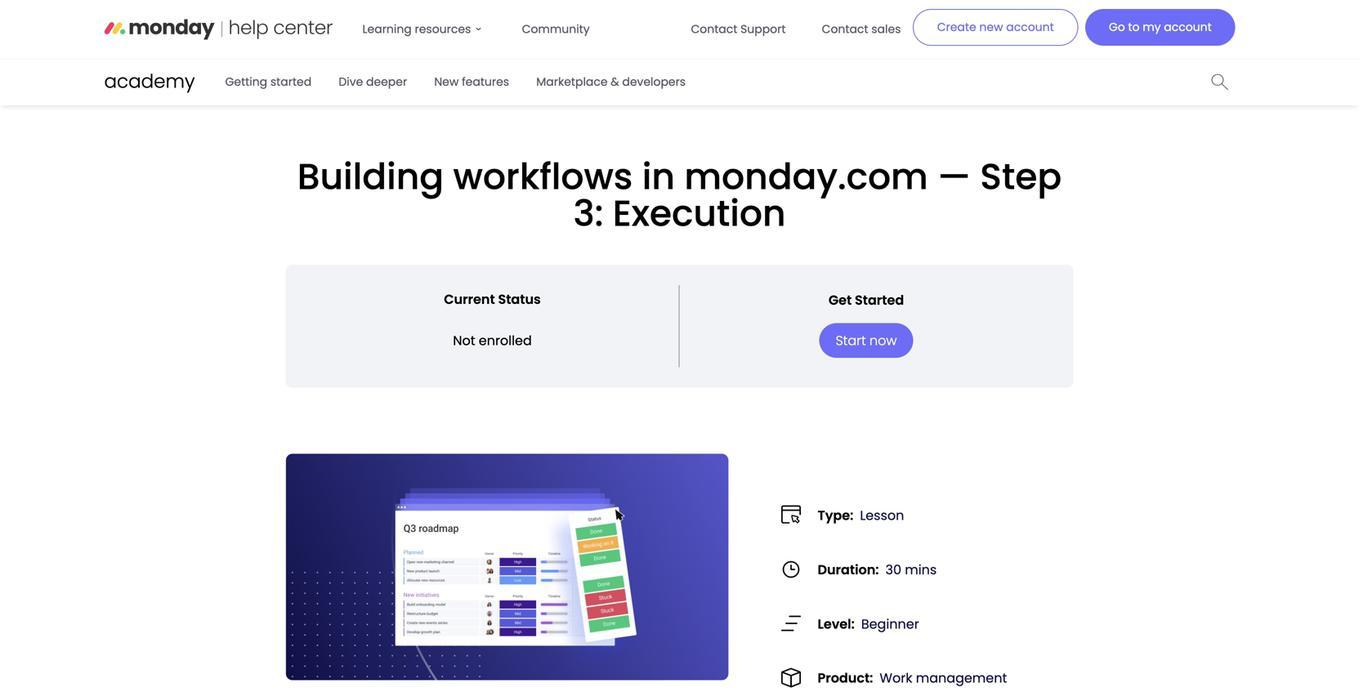 Task type: locate. For each thing, give the bounding box(es) containing it.
new
[[434, 74, 459, 90]]

learning resources link
[[353, 13, 496, 46]]

current
[[444, 290, 495, 309]]

building workflows in monday.com — step 3: execution
[[297, 152, 1062, 239]]

type: lesson
[[818, 506, 904, 525]]

go to my account
[[1109, 19, 1212, 35]]

level:
[[818, 615, 855, 633]]

duration:
[[818, 561, 879, 579]]

create new account link
[[913, 9, 1079, 46]]

contact left sales
[[822, 21, 869, 37]]

monday.com logo image
[[104, 13, 333, 46]]

1 account from the left
[[1007, 19, 1054, 35]]

workflows
[[453, 152, 633, 202]]

dive
[[339, 74, 363, 90]]

sales
[[872, 21, 901, 37]]

management
[[916, 669, 1007, 688]]

1 horizontal spatial contact
[[822, 21, 869, 37]]

0 horizontal spatial account
[[1007, 19, 1054, 35]]

getting started link
[[215, 67, 321, 96]]

1 contact from the left
[[691, 21, 738, 37]]

enrolled
[[479, 331, 532, 350]]

account
[[1007, 19, 1054, 35], [1164, 19, 1212, 35]]

0 horizontal spatial contact
[[691, 21, 738, 37]]

2 account from the left
[[1164, 19, 1212, 35]]

learning
[[363, 21, 412, 37]]

contact
[[691, 21, 738, 37], [822, 21, 869, 37]]

account right my
[[1164, 19, 1212, 35]]

execution
[[613, 188, 786, 239]]

status
[[498, 290, 541, 309]]

account right new
[[1007, 19, 1054, 35]]

new features link
[[425, 67, 519, 96]]

contact sales
[[822, 21, 901, 37]]

search logo image
[[1212, 73, 1229, 90]]

not enrolled
[[453, 331, 532, 350]]

current status
[[444, 290, 541, 309]]

support
[[741, 21, 786, 37]]

dive deeper
[[339, 74, 407, 90]]

&
[[611, 74, 619, 90]]

academy
[[104, 68, 195, 94]]

2 contact from the left
[[822, 21, 869, 37]]

contact support link
[[681, 13, 796, 46]]

go
[[1109, 19, 1125, 35]]

go to my account link
[[1086, 9, 1236, 46]]

lesson
[[860, 506, 904, 525]]

—
[[938, 152, 971, 202]]

create
[[937, 19, 977, 35]]

started
[[855, 291, 904, 309]]

type:
[[818, 506, 854, 525]]

mins
[[905, 561, 937, 579]]

3:
[[573, 188, 604, 239]]

product: work management
[[818, 669, 1007, 688]]

getting started
[[225, 74, 312, 90]]

product:
[[818, 669, 873, 688]]

1 horizontal spatial account
[[1164, 19, 1212, 35]]

contact left "support"
[[691, 21, 738, 37]]



Task type: describe. For each thing, give the bounding box(es) containing it.
duration: 30 mins
[[818, 561, 937, 579]]

community link
[[512, 13, 600, 46]]

account inside create new account link
[[1007, 19, 1054, 35]]

marketplace & developers link
[[527, 67, 696, 96]]

new features
[[434, 74, 509, 90]]

marketplace & developers
[[536, 74, 686, 90]]

get started
[[829, 291, 904, 309]]

getting
[[225, 74, 267, 90]]

get
[[829, 291, 852, 309]]

to
[[1128, 19, 1140, 35]]

account inside go to my account link
[[1164, 19, 1212, 35]]

building
[[297, 152, 444, 202]]

work
[[880, 669, 913, 688]]

contact for contact support
[[691, 21, 738, 37]]

monday.com
[[684, 152, 928, 202]]

my
[[1143, 19, 1161, 35]]

start now link
[[820, 323, 913, 358]]

deeper
[[366, 74, 407, 90]]

started
[[270, 74, 312, 90]]

dive deeper link
[[329, 67, 417, 96]]

developers
[[622, 74, 686, 90]]

start
[[836, 331, 866, 350]]

start now
[[836, 331, 897, 350]]

not
[[453, 331, 475, 350]]

community
[[522, 21, 590, 37]]

features
[[462, 74, 509, 90]]

contact for contact sales
[[822, 21, 869, 37]]

learning resources
[[363, 21, 471, 37]]

academy link
[[104, 67, 195, 98]]

new
[[980, 19, 1003, 35]]

marketplace
[[536, 74, 608, 90]]

beginner
[[861, 615, 919, 633]]

contact sales link
[[812, 13, 911, 46]]

contact support
[[691, 21, 786, 37]]

level: beginner
[[818, 615, 919, 633]]

30
[[886, 561, 902, 579]]

step
[[980, 152, 1062, 202]]

create new account
[[937, 19, 1054, 35]]

resources
[[415, 21, 471, 37]]

now
[[870, 331, 897, 350]]

in
[[642, 152, 675, 202]]



Task type: vqa. For each thing, say whether or not it's contained in the screenshot.
scale
no



